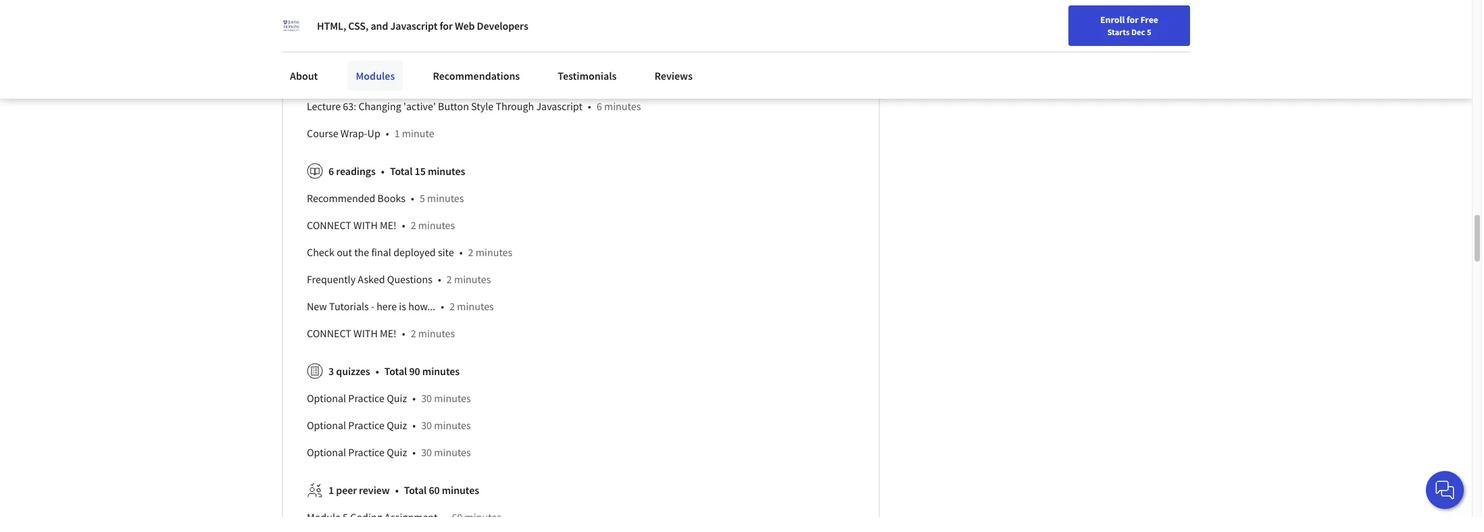 Task type: vqa. For each thing, say whether or not it's contained in the screenshot.
the leftmost '15,'
no



Task type: describe. For each thing, give the bounding box(es) containing it.
find your new career
[[1097, 16, 1182, 28]]

site
[[438, 245, 454, 259]]

90
[[409, 364, 420, 378]]

2 30 from the top
[[421, 418, 432, 432]]

total for total 60 minutes
[[404, 483, 427, 497]]

0 horizontal spatial javascript
[[390, 19, 438, 32]]

3 practice from the top
[[348, 445, 385, 459]]

questions
[[387, 272, 433, 286]]

html,
[[317, 19, 346, 32]]

1 connect from the top
[[307, 218, 351, 232]]

3 quiz from the top
[[387, 445, 407, 459]]

lecture 61, part 1: dynamically loading menu categories view
[[307, 18, 584, 32]]

lecture 63: changing 'active' button style through javascript • 6 minutes
[[307, 99, 641, 113]]

starts
[[1108, 26, 1130, 37]]

and
[[371, 19, 388, 32]]

how...
[[408, 299, 436, 313]]

button
[[438, 99, 469, 113]]

course wrap-up • 1 minute
[[307, 126, 434, 140]]

enroll for free starts dec 5
[[1101, 14, 1159, 37]]

check
[[307, 245, 335, 259]]

readings
[[336, 164, 376, 178]]

developers
[[477, 19, 528, 32]]

2 connect from the top
[[307, 326, 351, 340]]

2 up deployed
[[411, 218, 416, 232]]

1 me! from the top
[[380, 218, 397, 232]]

6 readings
[[329, 164, 376, 178]]

60
[[429, 483, 440, 497]]

recommendations link
[[425, 61, 528, 91]]

find
[[1097, 16, 1115, 28]]

15
[[415, 164, 426, 178]]

css,
[[348, 19, 369, 32]]

1 horizontal spatial 6
[[597, 99, 602, 113]]

1 connect with me! • 2 minutes from the top
[[307, 218, 455, 232]]

1 optional practice quiz • 30 minutes from the top
[[307, 391, 471, 405]]

through
[[496, 99, 534, 113]]

course
[[307, 126, 338, 140]]

here
[[377, 299, 397, 313]]

final
[[371, 245, 391, 259]]

1 quiz from the top
[[387, 391, 407, 405]]

63:
[[343, 99, 356, 113]]

chat with us image
[[1435, 479, 1456, 501]]

minute
[[402, 126, 434, 140]]

10
[[598, 45, 609, 59]]

find your new career link
[[1090, 14, 1189, 30]]

2 down the how... at the left of the page
[[411, 326, 416, 340]]

modules link
[[348, 61, 403, 91]]

3 optional practice quiz • 30 minutes from the top
[[307, 445, 471, 459]]

3 30 from the top
[[421, 445, 432, 459]]

recommended
[[307, 191, 376, 205]]

part for 1:
[[359, 18, 377, 32]]

2 practice from the top
[[348, 418, 385, 432]]

3 optional from the top
[[307, 445, 346, 459]]

reviews link
[[647, 61, 701, 91]]

2 me! from the top
[[380, 326, 397, 340]]

quizzes
[[336, 364, 370, 378]]

categories for lecture 61, part 2: dynamically loading menu categories view • 10 minutes
[[513, 45, 561, 59]]

menu for 2:
[[486, 45, 511, 59]]

2 right site
[[468, 245, 474, 259]]

is
[[399, 299, 406, 313]]

frequently asked questions • 2 minutes
[[307, 272, 491, 286]]

0 horizontal spatial 5
[[420, 191, 425, 205]]

asked
[[358, 272, 385, 286]]

career
[[1156, 16, 1182, 28]]

peer
[[336, 483, 357, 497]]

1 vertical spatial javascript
[[536, 99, 583, 113]]

3 quizzes
[[329, 364, 370, 378]]

2 right the how... at the left of the page
[[450, 299, 455, 313]]

2:
[[379, 45, 387, 59]]

wrap-
[[341, 126, 368, 140]]

0 horizontal spatial for
[[440, 19, 453, 32]]

books
[[378, 191, 406, 205]]



Task type: locate. For each thing, give the bounding box(es) containing it.
•
[[590, 45, 593, 59], [554, 72, 558, 86], [588, 99, 591, 113], [386, 126, 389, 140], [381, 164, 385, 178], [411, 191, 414, 205], [402, 218, 405, 232], [460, 245, 463, 259], [438, 272, 441, 286], [441, 299, 444, 313], [402, 326, 405, 340], [376, 364, 379, 378], [413, 391, 416, 405], [413, 418, 416, 432], [413, 445, 416, 459], [395, 483, 399, 497]]

0 vertical spatial 5
[[1147, 26, 1152, 37]]

1 61, from the top
[[343, 18, 356, 32]]

0 vertical spatial javascript
[[390, 19, 438, 32]]

minutes
[[611, 45, 648, 59], [576, 72, 613, 86], [604, 99, 641, 113], [428, 164, 465, 178], [427, 191, 464, 205], [418, 218, 455, 232], [476, 245, 513, 259], [454, 272, 491, 286], [457, 299, 494, 313], [418, 326, 455, 340], [422, 364, 460, 378], [434, 391, 471, 405], [434, 418, 471, 432], [434, 445, 471, 459], [442, 483, 479, 497]]

javascript right 1:
[[390, 19, 438, 32]]

1 vertical spatial loading
[[447, 45, 484, 59]]

loading down web
[[447, 45, 484, 59]]

part left 2:
[[359, 45, 377, 59]]

for
[[1127, 14, 1139, 26], [440, 19, 453, 32]]

1:
[[379, 18, 387, 32]]

2 lecture from the top
[[307, 45, 341, 59]]

javascript
[[390, 19, 438, 32], [536, 99, 583, 113]]

2 61, from the top
[[343, 45, 356, 59]]

lecture down html,
[[307, 45, 341, 59]]

0 vertical spatial me!
[[380, 218, 397, 232]]

for left web
[[440, 19, 453, 32]]

0 vertical spatial dynamically
[[389, 18, 445, 32]]

0 vertical spatial part
[[359, 18, 377, 32]]

loading for 2:
[[447, 45, 484, 59]]

view up testimonials 'link'
[[563, 18, 584, 32]]

1 vertical spatial 30
[[421, 418, 432, 432]]

0 vertical spatial quiz
[[387, 391, 407, 405]]

dec
[[1132, 26, 1146, 37]]

2 vertical spatial practice
[[348, 445, 385, 459]]

view
[[563, 18, 584, 32], [563, 45, 584, 59], [528, 72, 549, 86]]

changing
[[359, 99, 401, 113]]

lecture 61, part 2: dynamically loading menu categories view • 10 minutes
[[307, 45, 648, 59]]

2 vertical spatial total
[[404, 483, 427, 497]]

61,
[[343, 18, 356, 32], [343, 45, 356, 59]]

0 vertical spatial 6
[[597, 99, 602, 113]]

part for 2:
[[359, 45, 377, 59]]

2 vertical spatial loading
[[416, 72, 453, 86]]

2 categories from the top
[[513, 45, 561, 59]]

61, left and
[[343, 18, 356, 32]]

1 vertical spatial connect
[[307, 326, 351, 340]]

your
[[1117, 16, 1134, 28]]

1 vertical spatial part
[[359, 45, 377, 59]]

1 left peer
[[329, 483, 334, 497]]

part
[[359, 18, 377, 32], [359, 45, 377, 59]]

1 vertical spatial menu
[[486, 45, 511, 59]]

2 vertical spatial optional
[[307, 445, 346, 459]]

1 vertical spatial optional
[[307, 418, 346, 432]]

0 vertical spatial optional practice quiz • 30 minutes
[[307, 391, 471, 405]]

out
[[337, 245, 352, 259]]

tutorials
[[329, 299, 369, 313]]

part left 1:
[[359, 18, 377, 32]]

0 vertical spatial new
[[1136, 16, 1154, 28]]

1 practice from the top
[[348, 391, 385, 405]]

2 vertical spatial quiz
[[387, 445, 407, 459]]

1 optional from the top
[[307, 391, 346, 405]]

1 vertical spatial 1
[[329, 483, 334, 497]]

style
[[471, 99, 494, 113]]

me! down recommended books • 5 minutes
[[380, 218, 397, 232]]

practice
[[348, 391, 385, 405], [348, 418, 385, 432], [348, 445, 385, 459]]

0 vertical spatial practice
[[348, 391, 385, 405]]

connect up check
[[307, 218, 351, 232]]

lecture for lecture 62: dynamically loading single category view • 13 minutes
[[307, 72, 341, 86]]

lecture 62: dynamically loading single category view • 13 minutes
[[307, 72, 613, 86]]

None search field
[[193, 8, 517, 35]]

1 vertical spatial 61,
[[343, 45, 356, 59]]

menu right web
[[486, 18, 511, 32]]

total left 90
[[385, 364, 407, 378]]

total left 15 on the left of the page
[[390, 164, 413, 178]]

13
[[563, 72, 574, 86]]

1 vertical spatial me!
[[380, 326, 397, 340]]

4 lecture from the top
[[307, 99, 341, 113]]

1
[[395, 126, 400, 140], [329, 483, 334, 497]]

modules
[[356, 69, 395, 82]]

'active'
[[404, 99, 436, 113]]

0 vertical spatial 30
[[421, 391, 432, 405]]

lecture for lecture 61, part 1: dynamically loading menu categories view
[[307, 18, 341, 32]]

2
[[411, 218, 416, 232], [468, 245, 474, 259], [447, 272, 452, 286], [450, 299, 455, 313], [411, 326, 416, 340]]

1 horizontal spatial 5
[[1147, 26, 1152, 37]]

3
[[329, 364, 334, 378]]

connect with me! • 2 minutes
[[307, 218, 455, 232], [307, 326, 455, 340]]

lecture left the 63:
[[307, 99, 341, 113]]

6
[[597, 99, 602, 113], [329, 164, 334, 178]]

1 vertical spatial new
[[307, 299, 327, 313]]

1 vertical spatial practice
[[348, 418, 385, 432]]

frequently
[[307, 272, 356, 286]]

0 vertical spatial view
[[563, 18, 584, 32]]

1 categories from the top
[[513, 18, 561, 32]]

recommended books • 5 minutes
[[307, 191, 464, 205]]

2 vertical spatial dynamically
[[359, 72, 414, 86]]

categories for lecture 61, part 1: dynamically loading menu categories view
[[513, 18, 561, 32]]

2 part from the top
[[359, 45, 377, 59]]

view for lecture 61, part 1: dynamically loading menu categories view
[[563, 18, 584, 32]]

menu down developers
[[486, 45, 511, 59]]

2 vertical spatial view
[[528, 72, 549, 86]]

1 vertical spatial with
[[354, 326, 378, 340]]

0 vertical spatial 1
[[395, 126, 400, 140]]

lecture for lecture 61, part 2: dynamically loading menu categories view • 10 minutes
[[307, 45, 341, 59]]

62:
[[343, 72, 356, 86]]

5 inside enroll for free starts dec 5
[[1147, 26, 1152, 37]]

1 horizontal spatial javascript
[[536, 99, 583, 113]]

testimonials
[[558, 69, 617, 82]]

1 with from the top
[[354, 218, 378, 232]]

dynamically for 1:
[[389, 18, 445, 32]]

deployed
[[394, 245, 436, 259]]

dynamically down html, css, and javascript for web developers
[[389, 45, 445, 59]]

2 optional from the top
[[307, 418, 346, 432]]

dynamically
[[389, 18, 445, 32], [389, 45, 445, 59], [359, 72, 414, 86]]

6 left readings
[[329, 164, 334, 178]]

for up dec at right
[[1127, 14, 1139, 26]]

5
[[1147, 26, 1152, 37], [420, 191, 425, 205]]

the
[[354, 245, 369, 259]]

61, for 2:
[[343, 45, 356, 59]]

up
[[368, 126, 380, 140]]

0 vertical spatial connect
[[307, 218, 351, 232]]

1 horizontal spatial new
[[1136, 16, 1154, 28]]

1 vertical spatial connect with me! • 2 minutes
[[307, 326, 455, 340]]

0 vertical spatial connect with me! • 2 minutes
[[307, 218, 455, 232]]

0 vertical spatial optional
[[307, 391, 346, 405]]

6 down testimonials 'link'
[[597, 99, 602, 113]]

about
[[290, 69, 318, 82]]

lecture right johns hopkins university icon
[[307, 18, 341, 32]]

0 vertical spatial loading
[[447, 18, 484, 32]]

me! down here
[[380, 326, 397, 340]]

0 vertical spatial total
[[390, 164, 413, 178]]

for inside enroll for free starts dec 5
[[1127, 14, 1139, 26]]

1 horizontal spatial 1
[[395, 126, 400, 140]]

3 lecture from the top
[[307, 72, 341, 86]]

0 vertical spatial with
[[354, 218, 378, 232]]

1 vertical spatial optional practice quiz • 30 minutes
[[307, 418, 471, 432]]

connect down tutorials
[[307, 326, 351, 340]]

dynamically right 1:
[[389, 18, 445, 32]]

with up the the
[[354, 218, 378, 232]]

total
[[390, 164, 413, 178], [385, 364, 407, 378], [404, 483, 427, 497]]

0 horizontal spatial 1
[[329, 483, 334, 497]]

johns hopkins university image
[[282, 16, 301, 35]]

1 peer review
[[329, 483, 390, 497]]

dynamically for 2:
[[389, 45, 445, 59]]

1 lecture from the top
[[307, 18, 341, 32]]

with down -
[[354, 326, 378, 340]]

61, for 1:
[[343, 18, 356, 32]]

me!
[[380, 218, 397, 232], [380, 326, 397, 340]]

enroll
[[1101, 14, 1125, 26]]

0 vertical spatial menu
[[486, 18, 511, 32]]

-
[[371, 299, 375, 313]]

1 vertical spatial quiz
[[387, 418, 407, 432]]

• total 90 minutes
[[376, 364, 460, 378]]

reviews
[[655, 69, 693, 82]]

2 vertical spatial 30
[[421, 445, 432, 459]]

view left the 13 on the top left
[[528, 72, 549, 86]]

2 connect with me! • 2 minutes from the top
[[307, 326, 455, 340]]

total left the 60
[[404, 483, 427, 497]]

1 vertical spatial total
[[385, 364, 407, 378]]

category
[[485, 72, 525, 86]]

check out the final deployed site • 2 minutes
[[307, 245, 513, 259]]

5 right dec at right
[[1147, 26, 1152, 37]]

• total 60 minutes
[[395, 483, 479, 497]]

lecture for lecture 63: changing 'active' button style through javascript • 6 minutes
[[307, 99, 341, 113]]

loading up 'active'
[[416, 72, 453, 86]]

web
[[455, 19, 475, 32]]

loading
[[447, 18, 484, 32], [447, 45, 484, 59], [416, 72, 453, 86]]

1 part from the top
[[359, 18, 377, 32]]

2 quiz from the top
[[387, 418, 407, 432]]

61, up 62:
[[343, 45, 356, 59]]

html, css, and javascript for web developers
[[317, 19, 528, 32]]

0 horizontal spatial 6
[[329, 164, 334, 178]]

2 vertical spatial optional practice quiz • 30 minutes
[[307, 445, 471, 459]]

1 vertical spatial view
[[563, 45, 584, 59]]

loading up lecture 61, part 2: dynamically loading menu categories view • 10 minutes
[[447, 18, 484, 32]]

connect with me! • 2 minutes down here
[[307, 326, 455, 340]]

connect with me! • 2 minutes up final
[[307, 218, 455, 232]]

1 vertical spatial 6
[[329, 164, 334, 178]]

javascript down the 13 on the top left
[[536, 99, 583, 113]]

testimonials link
[[550, 61, 625, 91]]

1 vertical spatial dynamically
[[389, 45, 445, 59]]

total for total 90 minutes
[[385, 364, 407, 378]]

0 horizontal spatial new
[[307, 299, 327, 313]]

view up the 13 on the top left
[[563, 45, 584, 59]]

• total 15 minutes
[[381, 164, 465, 178]]

2 down site
[[447, 272, 452, 286]]

view for lecture 61, part 2: dynamically loading menu categories view • 10 minutes
[[563, 45, 584, 59]]

5 down • total 15 minutes
[[420, 191, 425, 205]]

1 left minute
[[395, 126, 400, 140]]

single
[[455, 72, 483, 86]]

1 vertical spatial categories
[[513, 45, 561, 59]]

0 vertical spatial 61,
[[343, 18, 356, 32]]

optional practice quiz • 30 minutes
[[307, 391, 471, 405], [307, 418, 471, 432], [307, 445, 471, 459]]

new tutorials - here is how... • 2 minutes
[[307, 299, 494, 313]]

lecture left 62:
[[307, 72, 341, 86]]

1 30 from the top
[[421, 391, 432, 405]]

categories
[[513, 18, 561, 32], [513, 45, 561, 59]]

review
[[359, 483, 390, 497]]

1 menu from the top
[[486, 18, 511, 32]]

2 menu from the top
[[486, 45, 511, 59]]

optional
[[307, 391, 346, 405], [307, 418, 346, 432], [307, 445, 346, 459]]

new
[[1136, 16, 1154, 28], [307, 299, 327, 313]]

menu for 1:
[[486, 18, 511, 32]]

0 vertical spatial categories
[[513, 18, 561, 32]]

recommendations
[[433, 69, 520, 82]]

loading for 1:
[[447, 18, 484, 32]]

total for total 15 minutes
[[390, 164, 413, 178]]

30
[[421, 391, 432, 405], [421, 418, 432, 432], [421, 445, 432, 459]]

1 vertical spatial 5
[[420, 191, 425, 205]]

with
[[354, 218, 378, 232], [354, 326, 378, 340]]

free
[[1141, 14, 1159, 26]]

connect
[[307, 218, 351, 232], [307, 326, 351, 340]]

1 horizontal spatial for
[[1127, 14, 1139, 26]]

dynamically down 2:
[[359, 72, 414, 86]]

2 with from the top
[[354, 326, 378, 340]]

2 optional practice quiz • 30 minutes from the top
[[307, 418, 471, 432]]

about link
[[282, 61, 326, 91]]



